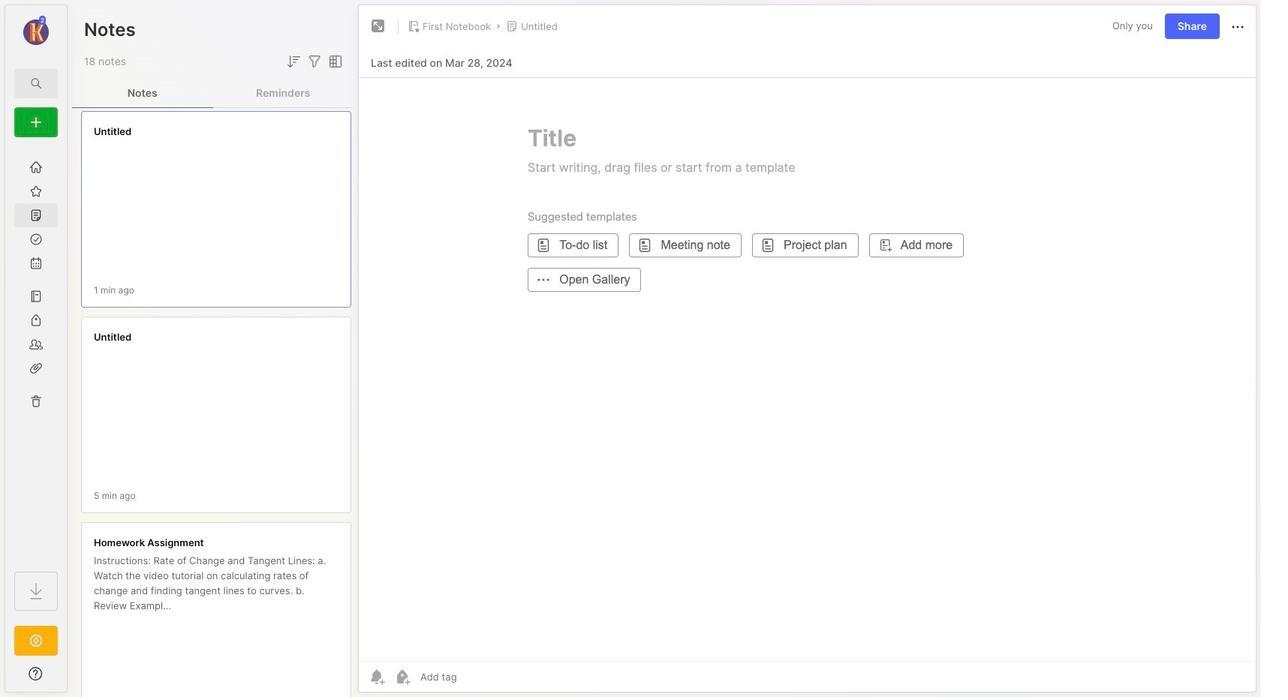 Task type: locate. For each thing, give the bounding box(es) containing it.
tree
[[5, 146, 67, 559]]

add a reminder image
[[368, 668, 386, 686]]

Note Editor text field
[[359, 77, 1257, 662]]

tree inside main element
[[5, 146, 67, 559]]

Account field
[[5, 14, 67, 47]]

tab list
[[72, 78, 354, 108]]

View options field
[[324, 53, 345, 71]]

add tag image
[[394, 668, 412, 686]]

add filters image
[[306, 53, 324, 71]]

WHAT'S NEW field
[[5, 662, 67, 686]]

more actions image
[[1229, 18, 1248, 36]]

Sort options field
[[285, 53, 303, 71]]

edit search image
[[27, 74, 45, 92]]



Task type: describe. For each thing, give the bounding box(es) containing it.
expand note image
[[370, 17, 388, 35]]

note window element
[[358, 5, 1257, 693]]

Add tag field
[[419, 671, 533, 684]]

main element
[[0, 0, 72, 698]]

home image
[[29, 160, 44, 175]]

click to expand image
[[66, 670, 77, 688]]

upgrade image
[[27, 632, 45, 650]]

Add filters field
[[306, 53, 324, 71]]

More actions field
[[1229, 17, 1248, 36]]



Task type: vqa. For each thing, say whether or not it's contained in the screenshot.
fifth cell from the top of the page
no



